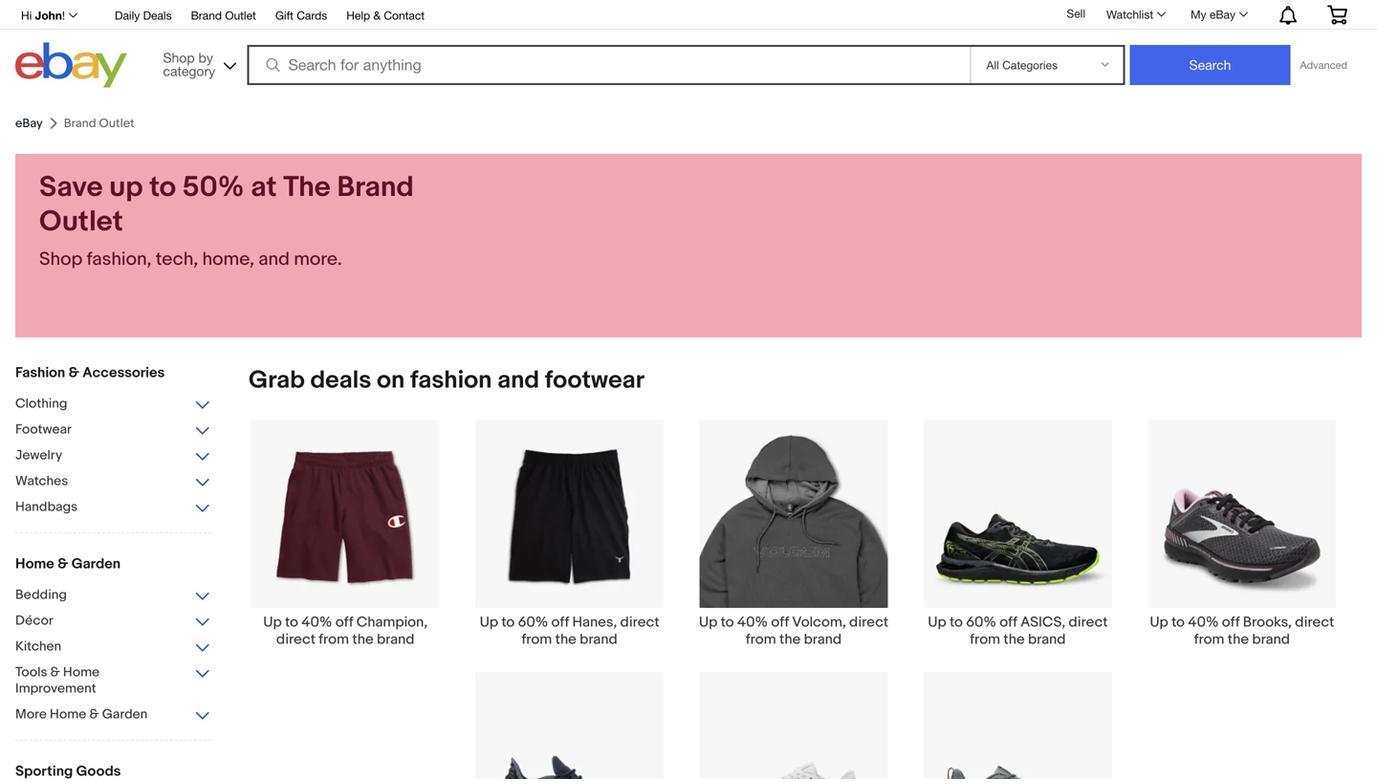 Task type: describe. For each thing, give the bounding box(es) containing it.
shop by category banner
[[11, 0, 1362, 93]]

2 vertical spatial home
[[50, 707, 86, 723]]

help
[[347, 9, 370, 22]]

watches
[[15, 474, 68, 490]]

more.
[[294, 248, 342, 271]]

brand for volcom,
[[804, 631, 842, 649]]

direct for up to 40% off brooks, direct from the brand
[[1296, 614, 1335, 631]]

at
[[251, 170, 277, 205]]

clothing footwear jewelry watches handbags
[[15, 396, 78, 516]]

up to 60% off hanes, direct from the brand link
[[458, 419, 682, 649]]

deals
[[310, 366, 372, 396]]

up for up to 40% off volcom, direct from the brand
[[699, 614, 718, 631]]

gift cards link
[[275, 6, 327, 27]]

sell
[[1067, 7, 1086, 20]]

40% for brooks,
[[1188, 614, 1219, 631]]

brand for brooks,
[[1253, 631, 1290, 649]]

the for hanes,
[[555, 631, 577, 649]]

up for up to 40% off champion, direct from the brand
[[263, 614, 282, 631]]

tools
[[15, 665, 47, 681]]

!
[[62, 9, 65, 22]]

handbags button
[[15, 499, 211, 518]]

from for champion,
[[319, 631, 349, 649]]

the for champion,
[[352, 631, 374, 649]]

off for champion,
[[336, 614, 353, 631]]

more
[[15, 707, 47, 723]]

ebay link
[[15, 116, 43, 131]]

clothing button
[[15, 396, 211, 414]]

to for up to 40% off brooks, direct from the brand
[[1172, 614, 1185, 631]]

help & contact
[[347, 9, 425, 22]]

ebay inside account navigation
[[1210, 8, 1236, 21]]

hanes,
[[573, 614, 617, 631]]

direct for up to 40% off volcom, direct from the brand
[[850, 614, 889, 631]]

Search for anything text field
[[250, 47, 967, 83]]

grab
[[249, 366, 305, 396]]

clothing
[[15, 396, 67, 412]]

save up to 50% at the brand outlet shop fashion, tech, home, and more.
[[39, 170, 414, 271]]

to inside save up to 50% at the brand outlet shop fashion, tech, home, and more.
[[149, 170, 176, 205]]

jewelry
[[15, 448, 62, 464]]

up to 60% off asics, direct from the brand
[[928, 614, 1108, 649]]

advanced
[[1301, 59, 1348, 71]]

to for up to 40% off volcom, direct from the brand
[[721, 614, 734, 631]]

off for brooks,
[[1222, 614, 1240, 631]]

up to 40% off brooks, direct from the brand link
[[1130, 419, 1355, 649]]

up to 60% off hanes, direct from the brand
[[480, 614, 660, 649]]

daily deals link
[[115, 6, 172, 27]]

tech,
[[156, 248, 198, 271]]

category
[[163, 63, 215, 79]]

improvement
[[15, 681, 96, 697]]

volcom,
[[792, 614, 846, 631]]

& for fashion
[[68, 364, 79, 382]]

brand for asics,
[[1028, 631, 1066, 649]]

brand outlet link
[[191, 6, 256, 27]]

up to 40% off champion, direct from the brand link
[[233, 419, 458, 649]]

home & garden
[[15, 556, 121, 573]]

up to 40% off brooks, direct from the brand
[[1150, 614, 1335, 649]]

1 vertical spatial home
[[63, 665, 100, 681]]

hi john !
[[21, 9, 65, 22]]

0 vertical spatial home
[[15, 556, 54, 573]]

décor
[[15, 613, 53, 629]]

50%
[[183, 170, 244, 205]]

by
[[199, 50, 213, 66]]

shop by category button
[[154, 43, 241, 84]]

the for brooks,
[[1228, 631, 1249, 649]]

direct for up to 40% off champion, direct from the brand
[[276, 631, 316, 649]]

outlet inside save up to 50% at the brand outlet shop fashion, tech, home, and more.
[[39, 205, 123, 239]]

ebay inside the save up to 50% at the brand outlet main content
[[15, 116, 43, 131]]

the
[[283, 170, 331, 205]]

watchlist
[[1107, 8, 1154, 21]]

brand inside account navigation
[[191, 9, 222, 22]]

up to 40% off volcom, direct from the brand link
[[682, 419, 906, 649]]

0 vertical spatial garden
[[72, 556, 121, 573]]

bedding button
[[15, 587, 211, 606]]

60% for asics,
[[966, 614, 997, 631]]

fashion & accessories
[[15, 364, 165, 382]]

bedding décor kitchen tools & home improvement more home & garden
[[15, 587, 148, 723]]

footwear
[[545, 366, 645, 396]]

gift
[[275, 9, 294, 22]]

from for hanes,
[[522, 631, 552, 649]]

help & contact link
[[347, 6, 425, 27]]

more home & garden button
[[15, 707, 211, 725]]

grab deals on fashion and footwear
[[249, 366, 645, 396]]

up to 40% off volcom, direct from the brand
[[699, 614, 889, 649]]

up to 40% off champion, direct from the brand
[[263, 614, 428, 649]]



Task type: locate. For each thing, give the bounding box(es) containing it.
direct inside the up to 40% off volcom, direct from the brand
[[850, 614, 889, 631]]

& for help
[[374, 9, 381, 22]]

accessories
[[82, 364, 165, 382]]

& right the "tools"
[[50, 665, 60, 681]]

shop by category
[[163, 50, 215, 79]]

0 vertical spatial shop
[[163, 50, 195, 66]]

asics,
[[1021, 614, 1066, 631]]

off for asics,
[[1000, 614, 1018, 631]]

1 horizontal spatial outlet
[[225, 9, 256, 22]]

home down improvement
[[50, 707, 86, 723]]

off left champion,
[[336, 614, 353, 631]]

60% inside up to 60% off hanes, direct from the brand
[[518, 614, 548, 631]]

to inside "up to 60% off asics, direct from the brand"
[[950, 614, 963, 631]]

hi
[[21, 9, 32, 22]]

watchlist link
[[1096, 3, 1175, 26]]

direct for up to 60% off asics, direct from the brand
[[1069, 614, 1108, 631]]

4 off from the left
[[1000, 614, 1018, 631]]

2 60% from the left
[[966, 614, 997, 631]]

champion,
[[357, 614, 428, 631]]

0 vertical spatial ebay
[[1210, 8, 1236, 21]]

0 vertical spatial outlet
[[225, 9, 256, 22]]

5 from from the left
[[1195, 631, 1225, 649]]

from inside up to 40% off champion, direct from the brand
[[319, 631, 349, 649]]

handbags
[[15, 499, 78, 516]]

3 from from the left
[[746, 631, 776, 649]]

up
[[109, 170, 143, 205]]

fashion
[[15, 364, 65, 382]]

home
[[15, 556, 54, 573], [63, 665, 100, 681], [50, 707, 86, 723]]

none submit inside shop by category banner
[[1130, 45, 1291, 85]]

2 brand from the left
[[580, 631, 618, 649]]

shop
[[163, 50, 195, 66], [39, 248, 83, 271]]

40% inside up to 40% off champion, direct from the brand
[[302, 614, 332, 631]]

3 40% from the left
[[1188, 614, 1219, 631]]

save
[[39, 170, 103, 205]]

john
[[35, 9, 62, 22]]

list inside the save up to 50% at the brand outlet main content
[[226, 419, 1362, 780]]

brooks,
[[1243, 614, 1292, 631]]

outlet up fashion,
[[39, 205, 123, 239]]

gift cards
[[275, 9, 327, 22]]

list containing up to 40% off champion, direct from the brand
[[226, 419, 1362, 780]]

1 vertical spatial garden
[[102, 707, 148, 723]]

40% left volcom,
[[737, 614, 768, 631]]

up for up to 40% off brooks, direct from the brand
[[1150, 614, 1169, 631]]

direct inside "up to 60% off asics, direct from the brand"
[[1069, 614, 1108, 631]]

brand inside save up to 50% at the brand outlet shop fashion, tech, home, and more.
[[337, 170, 414, 205]]

contact
[[384, 9, 425, 22]]

brand inside up to 60% off hanes, direct from the brand
[[580, 631, 618, 649]]

1 horizontal spatial and
[[498, 366, 540, 396]]

1 vertical spatial ebay
[[15, 116, 43, 131]]

to inside up to 60% off hanes, direct from the brand
[[502, 614, 515, 631]]

shop inside shop by category
[[163, 50, 195, 66]]

off left brooks,
[[1222, 614, 1240, 631]]

off left hanes,
[[552, 614, 569, 631]]

up inside up to 60% off hanes, direct from the brand
[[480, 614, 498, 631]]

1 horizontal spatial ebay
[[1210, 8, 1236, 21]]

up inside the up to 40% off volcom, direct from the brand
[[699, 614, 718, 631]]

direct
[[620, 614, 660, 631], [850, 614, 889, 631], [1069, 614, 1108, 631], [1296, 614, 1335, 631], [276, 631, 316, 649]]

the
[[352, 631, 374, 649], [555, 631, 577, 649], [780, 631, 801, 649], [1004, 631, 1025, 649], [1228, 631, 1249, 649]]

brand
[[191, 9, 222, 22], [337, 170, 414, 205]]

5 off from the left
[[1222, 614, 1240, 631]]

footwear
[[15, 422, 72, 438]]

from inside "up to 60% off asics, direct from the brand"
[[970, 631, 1001, 649]]

and inside save up to 50% at the brand outlet shop fashion, tech, home, and more.
[[259, 248, 290, 271]]

0 vertical spatial brand
[[191, 9, 222, 22]]

the for asics,
[[1004, 631, 1025, 649]]

the inside the up to 40% off volcom, direct from the brand
[[780, 631, 801, 649]]

to for up to 60% off asics, direct from the brand
[[950, 614, 963, 631]]

off inside up to 40% off champion, direct from the brand
[[336, 614, 353, 631]]

up for up to 60% off hanes, direct from the brand
[[480, 614, 498, 631]]

the for volcom,
[[780, 631, 801, 649]]

& for home
[[58, 556, 68, 573]]

brand up 'by'
[[191, 9, 222, 22]]

60% left asics,
[[966, 614, 997, 631]]

brand inside up to 40% off brooks, direct from the brand
[[1253, 631, 1290, 649]]

0 horizontal spatial 40%
[[302, 614, 332, 631]]

garden down tools & home improvement 'dropdown button'
[[102, 707, 148, 723]]

the inside up to 40% off champion, direct from the brand
[[352, 631, 374, 649]]

from left hanes,
[[522, 631, 552, 649]]

footwear button
[[15, 422, 211, 440]]

up inside up to 40% off brooks, direct from the brand
[[1150, 614, 1169, 631]]

1 from from the left
[[319, 631, 349, 649]]

from left volcom,
[[746, 631, 776, 649]]

1 vertical spatial shop
[[39, 248, 83, 271]]

4 the from the left
[[1004, 631, 1025, 649]]

direct inside up to 40% off champion, direct from the brand
[[276, 631, 316, 649]]

1 brand from the left
[[377, 631, 415, 649]]

1 vertical spatial outlet
[[39, 205, 123, 239]]

& right fashion
[[68, 364, 79, 382]]

list
[[226, 419, 1362, 780]]

2 from from the left
[[522, 631, 552, 649]]

direct for up to 60% off hanes, direct from the brand
[[620, 614, 660, 631]]

my ebay
[[1191, 8, 1236, 21]]

brand inside up to 40% off champion, direct from the brand
[[377, 631, 415, 649]]

fashion
[[410, 366, 492, 396]]

1 vertical spatial brand
[[337, 170, 414, 205]]

advanced link
[[1291, 46, 1358, 84]]

None submit
[[1130, 45, 1291, 85]]

my
[[1191, 8, 1207, 21]]

brand for champion,
[[377, 631, 415, 649]]

brand right the
[[337, 170, 414, 205]]

your shopping cart image
[[1327, 5, 1349, 24]]

on
[[377, 366, 405, 396]]

my ebay link
[[1181, 3, 1257, 26]]

0 horizontal spatial and
[[259, 248, 290, 271]]

garden
[[72, 556, 121, 573], [102, 707, 148, 723]]

and left more.
[[259, 248, 290, 271]]

up to 60% off asics, direct from the brand link
[[906, 419, 1130, 649]]

brand inside the up to 40% off volcom, direct from the brand
[[804, 631, 842, 649]]

off for volcom,
[[771, 614, 789, 631]]

off inside up to 40% off brooks, direct from the brand
[[1222, 614, 1240, 631]]

direct inside up to 40% off brooks, direct from the brand
[[1296, 614, 1335, 631]]

fashion,
[[87, 248, 152, 271]]

up inside up to 40% off champion, direct from the brand
[[263, 614, 282, 631]]

ebay right my
[[1210, 8, 1236, 21]]

4 up from the left
[[928, 614, 947, 631]]

&
[[374, 9, 381, 22], [68, 364, 79, 382], [58, 556, 68, 573], [50, 665, 60, 681], [89, 707, 99, 723]]

from for volcom,
[[746, 631, 776, 649]]

off left asics,
[[1000, 614, 1018, 631]]

40% left champion,
[[302, 614, 332, 631]]

1 horizontal spatial shop
[[163, 50, 195, 66]]

from inside up to 60% off hanes, direct from the brand
[[522, 631, 552, 649]]

garden inside bedding décor kitchen tools & home improvement more home & garden
[[102, 707, 148, 723]]

deals
[[143, 9, 172, 22]]

1 horizontal spatial 40%
[[737, 614, 768, 631]]

outlet left gift
[[225, 9, 256, 22]]

from for asics,
[[970, 631, 1001, 649]]

outlet inside account navigation
[[225, 9, 256, 22]]

off inside "up to 60% off asics, direct from the brand"
[[1000, 614, 1018, 631]]

1 horizontal spatial brand
[[337, 170, 414, 205]]

3 off from the left
[[771, 614, 789, 631]]

40% inside the up to 40% off volcom, direct from the brand
[[737, 614, 768, 631]]

60% left hanes,
[[518, 614, 548, 631]]

kitchen button
[[15, 639, 211, 657]]

1 40% from the left
[[302, 614, 332, 631]]

brand inside "up to 60% off asics, direct from the brand"
[[1028, 631, 1066, 649]]

brand outlet
[[191, 9, 256, 22]]

& up bedding at the left
[[58, 556, 68, 573]]

and right fashion
[[498, 366, 540, 396]]

off for hanes,
[[552, 614, 569, 631]]

to for up to 40% off champion, direct from the brand
[[285, 614, 298, 631]]

shop inside save up to 50% at the brand outlet shop fashion, tech, home, and more.
[[39, 248, 83, 271]]

watches button
[[15, 474, 211, 492]]

0 horizontal spatial outlet
[[39, 205, 123, 239]]

to inside up to 40% off champion, direct from the brand
[[285, 614, 298, 631]]

kitchen
[[15, 639, 61, 655]]

to for up to 60% off hanes, direct from the brand
[[502, 614, 515, 631]]

tools & home improvement button
[[15, 665, 211, 699]]

off
[[336, 614, 353, 631], [552, 614, 569, 631], [771, 614, 789, 631], [1000, 614, 1018, 631], [1222, 614, 1240, 631]]

1 up from the left
[[263, 614, 282, 631]]

from left asics,
[[970, 631, 1001, 649]]

up inside "up to 60% off asics, direct from the brand"
[[928, 614, 947, 631]]

40% inside up to 40% off brooks, direct from the brand
[[1188, 614, 1219, 631]]

3 the from the left
[[780, 631, 801, 649]]

off left volcom,
[[771, 614, 789, 631]]

ebay
[[1210, 8, 1236, 21], [15, 116, 43, 131]]

4 brand from the left
[[1028, 631, 1066, 649]]

60%
[[518, 614, 548, 631], [966, 614, 997, 631]]

save up to 50% at the brand outlet main content
[[0, 108, 1378, 780]]

shop left 'by'
[[163, 50, 195, 66]]

& inside 'link'
[[374, 9, 381, 22]]

& down tools & home improvement 'dropdown button'
[[89, 707, 99, 723]]

60% for hanes,
[[518, 614, 548, 631]]

1 60% from the left
[[518, 614, 548, 631]]

ebay up save
[[15, 116, 43, 131]]

60% inside "up to 60% off asics, direct from the brand"
[[966, 614, 997, 631]]

brand for hanes,
[[580, 631, 618, 649]]

shop left fashion,
[[39, 248, 83, 271]]

5 the from the left
[[1228, 631, 1249, 649]]

2 40% from the left
[[737, 614, 768, 631]]

1 horizontal spatial 60%
[[966, 614, 997, 631]]

0 horizontal spatial 60%
[[518, 614, 548, 631]]

the inside up to 40% off brooks, direct from the brand
[[1228, 631, 1249, 649]]

from for brooks,
[[1195, 631, 1225, 649]]

up for up to 60% off asics, direct from the brand
[[928, 614, 947, 631]]

garden up bedding dropdown button
[[72, 556, 121, 573]]

40%
[[302, 614, 332, 631], [737, 614, 768, 631], [1188, 614, 1219, 631]]

3 brand from the left
[[804, 631, 842, 649]]

account navigation
[[11, 0, 1362, 30]]

5 brand from the left
[[1253, 631, 1290, 649]]

off inside up to 60% off hanes, direct from the brand
[[552, 614, 569, 631]]

daily deals
[[115, 9, 172, 22]]

0 horizontal spatial ebay
[[15, 116, 43, 131]]

brand
[[377, 631, 415, 649], [580, 631, 618, 649], [804, 631, 842, 649], [1028, 631, 1066, 649], [1253, 631, 1290, 649]]

1 vertical spatial and
[[498, 366, 540, 396]]

home down kitchen dropdown button
[[63, 665, 100, 681]]

2 up from the left
[[480, 614, 498, 631]]

from inside the up to 40% off volcom, direct from the brand
[[746, 631, 776, 649]]

2 the from the left
[[555, 631, 577, 649]]

jewelry button
[[15, 448, 211, 466]]

décor button
[[15, 613, 211, 631]]

1 the from the left
[[352, 631, 374, 649]]

and
[[259, 248, 290, 271], [498, 366, 540, 396]]

40% for champion,
[[302, 614, 332, 631]]

off inside the up to 40% off volcom, direct from the brand
[[771, 614, 789, 631]]

home,
[[202, 248, 254, 271]]

1 off from the left
[[336, 614, 353, 631]]

0 horizontal spatial shop
[[39, 248, 83, 271]]

to inside the up to 40% off volcom, direct from the brand
[[721, 614, 734, 631]]

from left brooks,
[[1195, 631, 1225, 649]]

outlet
[[225, 9, 256, 22], [39, 205, 123, 239]]

up
[[263, 614, 282, 631], [480, 614, 498, 631], [699, 614, 718, 631], [928, 614, 947, 631], [1150, 614, 1169, 631]]

to inside up to 40% off brooks, direct from the brand
[[1172, 614, 1185, 631]]

40% for volcom,
[[737, 614, 768, 631]]

to
[[149, 170, 176, 205], [285, 614, 298, 631], [502, 614, 515, 631], [721, 614, 734, 631], [950, 614, 963, 631], [1172, 614, 1185, 631]]

from
[[319, 631, 349, 649], [522, 631, 552, 649], [746, 631, 776, 649], [970, 631, 1001, 649], [1195, 631, 1225, 649]]

0 horizontal spatial brand
[[191, 9, 222, 22]]

home up bedding at the left
[[15, 556, 54, 573]]

cards
[[297, 9, 327, 22]]

bedding
[[15, 587, 67, 604]]

2 horizontal spatial 40%
[[1188, 614, 1219, 631]]

4 from from the left
[[970, 631, 1001, 649]]

40% left brooks,
[[1188, 614, 1219, 631]]

from inside up to 40% off brooks, direct from the brand
[[1195, 631, 1225, 649]]

daily
[[115, 9, 140, 22]]

direct inside up to 60% off hanes, direct from the brand
[[620, 614, 660, 631]]

3 up from the left
[[699, 614, 718, 631]]

the inside up to 60% off hanes, direct from the brand
[[555, 631, 577, 649]]

& right help
[[374, 9, 381, 22]]

from left champion,
[[319, 631, 349, 649]]

0 vertical spatial and
[[259, 248, 290, 271]]

2 off from the left
[[552, 614, 569, 631]]

sell link
[[1058, 7, 1094, 20]]

the inside "up to 60% off asics, direct from the brand"
[[1004, 631, 1025, 649]]

5 up from the left
[[1150, 614, 1169, 631]]



Task type: vqa. For each thing, say whether or not it's contained in the screenshot.
leftmost the 40%
yes



